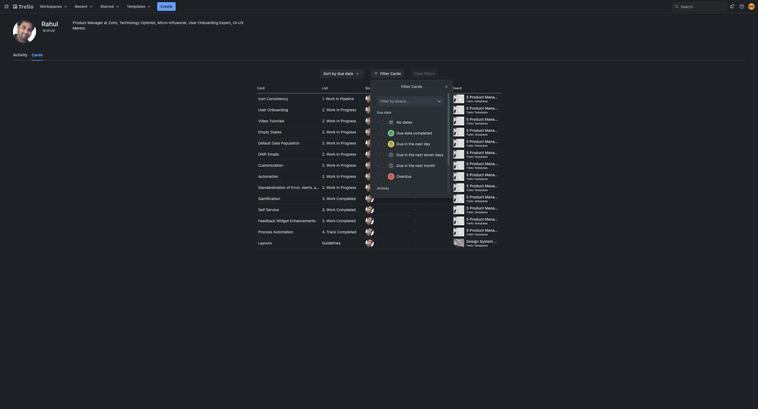 Task type: locate. For each thing, give the bounding box(es) containing it.
1 vertical spatial due date
[[377, 111, 391, 115]]

2 in from the top
[[405, 153, 408, 157]]

due down due date completed
[[397, 142, 404, 146]]

5 5 from the top
[[466, 139, 469, 144]]

5 for onboarding
[[466, 106, 469, 111]]

guidelines
[[322, 241, 341, 246]]

6 2. work in progress from the top
[[322, 163, 356, 168]]

filter cards up members
[[380, 71, 401, 76]]

3 2. from the top
[[322, 130, 325, 134]]

work for data
[[326, 141, 336, 146]]

1 in from the top
[[405, 142, 408, 146]]

9 buckets from the top
[[509, 184, 524, 188]]

2 rahul (rahuljr) image from the top
[[366, 139, 374, 147]]

feedback
[[258, 219, 275, 223]]

starred button
[[97, 2, 122, 11]]

2. for data
[[322, 141, 325, 146]]

filter up members
[[380, 71, 389, 76]]

in down "due in the next day"
[[405, 153, 408, 157]]

2. for states
[[322, 130, 325, 134]]

design
[[466, 239, 479, 244]]

management
[[485, 95, 508, 99], [485, 106, 508, 111], [485, 117, 508, 122], [485, 128, 508, 133], [485, 139, 508, 144], [485, 150, 508, 155], [485, 162, 508, 166], [485, 173, 508, 177], [485, 184, 508, 188], [485, 195, 508, 200], [485, 206, 508, 211], [485, 217, 508, 222], [485, 228, 508, 233]]

completed for automation
[[337, 230, 356, 234]]

the for month
[[409, 163, 414, 168]]

3 next from the top
[[415, 163, 423, 168]]

1 vertical spatial filter cards
[[401, 84, 422, 89]]

due date down filter by board...
[[377, 111, 391, 115]]

filter up board...
[[401, 84, 411, 89]]

2.
[[322, 108, 325, 112], [322, 119, 325, 123], [322, 130, 325, 134], [322, 141, 325, 146], [322, 152, 325, 157], [322, 163, 325, 168], [322, 174, 325, 179], [322, 185, 325, 190]]

trello for widget
[[466, 222, 474, 225]]

1 buckets from the top
[[509, 95, 524, 99]]

1 vertical spatial onboarding
[[267, 108, 288, 112]]

video tutorials link
[[257, 116, 320, 127]]

12 trello from the top
[[466, 222, 474, 225]]

onboarding down the consistency
[[267, 108, 288, 112]]

buckets for onboarding
[[509, 106, 524, 111]]

3.
[[322, 197, 325, 201], [322, 208, 325, 212], [322, 219, 325, 223]]

2 5 from the top
[[466, 106, 469, 111]]

trello for consistency
[[466, 100, 474, 103]]

user inside 'link'
[[258, 108, 266, 112]]

1 2. from the top
[[322, 108, 325, 112]]

3 5 product management buckets trello templates from the top
[[466, 117, 524, 125]]

13 5 from the top
[[466, 228, 469, 233]]

next for day
[[415, 142, 423, 146]]

automation down widget
[[273, 230, 293, 234]]

8 2. work in progress from the top
[[322, 185, 356, 190]]

0 horizontal spatial filter cards
[[380, 71, 401, 76]]

3 3. work completed from the top
[[322, 219, 356, 223]]

management for widget
[[485, 217, 508, 222]]

completed for widget
[[337, 219, 356, 223]]

1 trello from the top
[[466, 100, 474, 103]]

2 vertical spatial 3. work completed
[[322, 219, 356, 223]]

5 product management buckets trello templates for tutorials
[[466, 117, 524, 125]]

0 vertical spatial by
[[332, 71, 336, 76]]

8 buckets from the top
[[509, 173, 524, 177]]

manager
[[88, 20, 103, 25]]

work
[[326, 97, 335, 101], [326, 108, 336, 112], [326, 119, 336, 123], [326, 130, 336, 134], [326, 141, 336, 146], [326, 152, 336, 157], [326, 163, 336, 168], [326, 174, 336, 179], [326, 185, 336, 190], [326, 197, 336, 201], [326, 208, 336, 212], [326, 219, 336, 223]]

user onboarding
[[258, 108, 288, 112]]

month
[[424, 163, 435, 168]]

user
[[189, 20, 197, 25], [258, 108, 266, 112]]

1 vertical spatial in
[[405, 153, 408, 157]]

2. work in progress for emails
[[322, 152, 356, 157]]

1 vertical spatial user
[[258, 108, 266, 112]]

templates inside popup button
[[127, 4, 145, 9]]

1 horizontal spatial filter cards
[[401, 84, 422, 89]]

8 rahul (rahuljr) image from the top
[[366, 228, 374, 236]]

4 rahul (rahuljr) image from the top
[[366, 162, 374, 170]]

cards right activity link
[[32, 53, 43, 57]]

design system checklist trello templates
[[466, 239, 511, 247]]

product for widget
[[470, 217, 484, 222]]

recent button
[[72, 2, 96, 11]]

2 the from the top
[[409, 153, 414, 157]]

rahul (rahuljr) image for empty states
[[366, 128, 374, 136]]

expert,
[[219, 20, 232, 25]]

3 5 from the top
[[466, 117, 469, 122]]

5 for consistency
[[466, 95, 469, 99]]

product for data
[[470, 139, 484, 144]]

data
[[272, 141, 280, 146]]

the up overdue
[[409, 163, 414, 168]]

management for emails
[[485, 150, 508, 155]]

buckets
[[509, 95, 524, 99], [509, 106, 524, 111], [509, 117, 524, 122], [509, 128, 524, 133], [509, 139, 524, 144], [509, 150, 524, 155], [509, 162, 524, 166], [509, 173, 524, 177], [509, 184, 524, 188], [509, 195, 524, 200], [509, 206, 524, 211], [509, 217, 524, 222], [509, 228, 524, 233]]

filter cards inside button
[[380, 71, 401, 76]]

13 5 product management buckets trello templates from the top
[[466, 228, 524, 236]]

product for emails
[[470, 150, 484, 155]]

2 vertical spatial 3.
[[322, 219, 325, 223]]

search image
[[675, 4, 679, 9]]

2 horizontal spatial cards
[[412, 84, 422, 89]]

1 vertical spatial 3. work completed
[[322, 208, 356, 212]]

8 progress from the top
[[341, 185, 356, 190]]

and
[[314, 185, 321, 190]]

the down due date completed
[[409, 142, 414, 146]]

1 horizontal spatial due date
[[412, 86, 426, 90]]

4 management from the top
[[485, 128, 508, 133]]

2. work in progress for data
[[322, 141, 356, 146]]

11 trello from the top
[[466, 211, 474, 214]]

6 rahul (rahuljr) image from the top
[[366, 195, 374, 203]]

0 vertical spatial activity
[[13, 53, 27, 57]]

1 vertical spatial automation
[[273, 230, 293, 234]]

2. for tutorials
[[322, 119, 325, 123]]

due up overdue
[[397, 163, 404, 168]]

due down no
[[397, 131, 404, 136]]

filter left board...
[[380, 99, 389, 104]]

8 2. from the top
[[322, 185, 325, 190]]

trello
[[466, 100, 474, 103], [466, 111, 474, 114], [466, 122, 474, 125], [466, 133, 474, 136], [466, 144, 474, 147], [466, 155, 474, 159], [466, 166, 474, 170], [466, 178, 474, 181], [466, 189, 474, 192], [466, 200, 474, 203], [466, 211, 474, 214], [466, 222, 474, 225], [466, 233, 474, 236], [466, 244, 474, 247]]

5 for service
[[466, 206, 469, 211]]

next left day
[[415, 142, 423, 146]]

12 5 product management buckets trello templates from the top
[[466, 217, 524, 225]]

4.
[[322, 230, 326, 234]]

progress for states
[[341, 130, 356, 134]]

3 progress from the top
[[341, 130, 356, 134]]

product for automation
[[470, 228, 484, 233]]

3 in from the top
[[405, 163, 408, 168]]

4 5 from the top
[[466, 128, 469, 133]]

layouts link
[[257, 238, 320, 249]]

4 buckets from the top
[[509, 128, 524, 133]]

6 5 from the top
[[466, 150, 469, 155]]

2 rahul (rahuljr) image from the top
[[366, 117, 374, 125]]

rahul
[[41, 20, 58, 28]]

0 vertical spatial the
[[409, 142, 414, 146]]

the
[[409, 142, 414, 146], [409, 153, 414, 157], [409, 163, 414, 168]]

date
[[345, 71, 353, 76], [419, 86, 426, 90], [384, 111, 391, 115], [405, 131, 412, 136]]

11 buckets from the top
[[509, 206, 524, 211]]

1 next from the top
[[415, 142, 423, 146]]

11 5 product management buckets trello templates from the top
[[466, 206, 524, 214]]

customization link
[[257, 160, 320, 171]]

due
[[337, 71, 344, 76]]

rahul (rahuljr) image
[[366, 95, 374, 103], [366, 139, 374, 147], [366, 150, 374, 159], [366, 184, 374, 192], [366, 217, 374, 225]]

by inside sort by due date popup button
[[332, 71, 336, 76]]

workspaces
[[40, 4, 62, 9]]

3 trello from the top
[[466, 122, 474, 125]]

trello for service
[[466, 211, 474, 214]]

next left seven
[[415, 153, 423, 157]]

feedback widget enhancements
[[258, 219, 316, 223]]

11 5 from the top
[[466, 206, 469, 211]]

1. work in pipeline
[[322, 97, 354, 101]]

due
[[412, 86, 418, 90], [377, 111, 383, 115], [397, 131, 404, 136], [397, 142, 404, 146], [397, 153, 404, 157], [397, 163, 404, 168]]

board...
[[395, 99, 409, 104]]

12 buckets from the top
[[509, 217, 524, 222]]

standardization of error, alerts, and warning messages. link
[[257, 182, 355, 193]]

cards down clear
[[412, 84, 422, 89]]

templates for feedback widget enhancements
[[474, 222, 488, 225]]

automation
[[258, 174, 278, 179], [273, 230, 293, 234]]

3 the from the top
[[409, 163, 414, 168]]

sort
[[323, 71, 331, 76]]

templates for empty states
[[474, 133, 488, 136]]

activity link
[[13, 50, 27, 60]]

product for consistency
[[470, 95, 484, 99]]

4 rahul (rahuljr) image from the top
[[366, 184, 374, 192]]

10 5 product management buckets trello templates from the top
[[466, 195, 524, 203]]

activity
[[13, 53, 27, 57], [377, 187, 389, 191]]

user right influencer,
[[189, 20, 197, 25]]

influencer,
[[169, 20, 187, 25]]

emails
[[268, 152, 279, 157]]

date right due
[[345, 71, 353, 76]]

due down filter by board...
[[377, 111, 383, 115]]

customization
[[258, 163, 283, 168]]

filter cards down clear
[[401, 84, 422, 89]]

0 horizontal spatial onboarding
[[198, 20, 218, 25]]

13 buckets from the top
[[509, 228, 524, 233]]

templates for customization
[[474, 166, 488, 170]]

in for due in the next day
[[405, 142, 408, 146]]

4 progress from the top
[[341, 141, 356, 146]]

filter
[[380, 71, 389, 76], [401, 84, 411, 89], [380, 99, 389, 104]]

0 horizontal spatial by
[[332, 71, 336, 76]]

rahul (rahuljr) image for video tutorials
[[366, 117, 374, 125]]

product inside the product manager at zoho, technology optimist, micro-influencer, user onboarding expert, ui-ux mentor.
[[73, 20, 87, 25]]

rahul (rahuljr) image for customization
[[366, 162, 374, 170]]

1 horizontal spatial user
[[258, 108, 266, 112]]

templates for gamification
[[474, 200, 488, 203]]

progress for emails
[[341, 152, 356, 157]]

5 product management buckets trello templates for of
[[466, 184, 524, 192]]

11 management from the top
[[485, 206, 508, 211]]

rahul (rahuljr) image for population
[[366, 139, 374, 147]]

of
[[287, 185, 290, 190]]

day
[[424, 142, 430, 146]]

widget
[[276, 219, 289, 223]]

automation inside automation link
[[258, 174, 278, 179]]

5 rahul (rahuljr) image from the top
[[366, 217, 374, 225]]

5 for states
[[466, 128, 469, 133]]

filter inside button
[[380, 71, 389, 76]]

8 trello from the top
[[466, 178, 474, 181]]

3 rahul (rahuljr) image from the top
[[366, 128, 374, 136]]

checklist
[[494, 239, 511, 244]]

6 trello from the top
[[466, 155, 474, 159]]

date down dates
[[405, 131, 412, 136]]

next
[[415, 142, 423, 146], [415, 153, 423, 157], [415, 163, 423, 168]]

6 5 product management buckets trello templates from the top
[[466, 150, 524, 159]]

cards inside button
[[390, 71, 401, 76]]

days
[[435, 153, 443, 157]]

0 vertical spatial next
[[415, 142, 423, 146]]

0 vertical spatial cards
[[32, 53, 43, 57]]

trello for states
[[466, 133, 474, 136]]

management for states
[[485, 128, 508, 133]]

2 3. work completed from the top
[[322, 208, 356, 212]]

due down "due in the next day"
[[397, 153, 404, 157]]

1 management from the top
[[485, 95, 508, 99]]

0 vertical spatial automation
[[258, 174, 278, 179]]

work for of
[[326, 185, 336, 190]]

in up overdue
[[405, 163, 408, 168]]

rahul (rahuljr) image
[[366, 106, 374, 114], [366, 117, 374, 125], [366, 128, 374, 136], [366, 162, 374, 170], [366, 173, 374, 181], [366, 195, 374, 203], [366, 206, 374, 214], [366, 228, 374, 236], [366, 239, 374, 247]]

0 horizontal spatial user
[[189, 20, 197, 25]]

due date down clear
[[412, 86, 426, 90]]

1 vertical spatial cards
[[390, 71, 401, 76]]

1 vertical spatial 3.
[[322, 208, 325, 212]]

7 progress from the top
[[341, 174, 356, 179]]

micro-
[[158, 20, 169, 25]]

1 5 from the top
[[466, 95, 469, 99]]

templates
[[127, 4, 145, 9], [474, 100, 488, 103], [474, 111, 488, 114], [474, 122, 488, 125], [474, 133, 488, 136], [474, 144, 488, 147], [474, 155, 488, 159], [474, 166, 488, 170], [474, 178, 488, 181], [474, 189, 488, 192], [474, 200, 488, 203], [474, 211, 488, 214], [474, 222, 488, 225], [474, 233, 488, 236], [474, 244, 488, 247]]

0 vertical spatial onboarding
[[198, 20, 218, 25]]

at
[[104, 20, 107, 25]]

due down clear
[[412, 86, 418, 90]]

1 horizontal spatial by
[[390, 99, 394, 104]]

onboarding inside 'link'
[[267, 108, 288, 112]]

9 rahul (rahuljr) image from the top
[[366, 239, 374, 247]]

6 progress from the top
[[341, 163, 356, 168]]

automation down customization
[[258, 174, 278, 179]]

trello for automation
[[466, 233, 474, 236]]

5 rahul (rahuljr) image from the top
[[366, 173, 374, 181]]

track
[[327, 230, 336, 234]]

1 horizontal spatial cards
[[390, 71, 401, 76]]

5 product management buckets trello templates for data
[[466, 139, 524, 147]]

2 3. from the top
[[322, 208, 325, 212]]

2. for of
[[322, 185, 325, 190]]

alerts,
[[302, 185, 313, 190]]

2 2. from the top
[[322, 119, 325, 123]]

next left month
[[415, 163, 423, 168]]

5 management from the top
[[485, 139, 508, 144]]

1.
[[322, 97, 325, 101]]

templates for video tutorials
[[474, 122, 488, 125]]

5 product management buckets trello templates
[[466, 95, 524, 103], [466, 106, 524, 114], [466, 117, 524, 125], [466, 128, 524, 136], [466, 139, 524, 147], [466, 150, 524, 159], [466, 162, 524, 170], [466, 173, 524, 181], [466, 184, 524, 192], [466, 195, 524, 203], [466, 206, 524, 214], [466, 217, 524, 225], [466, 228, 524, 236]]

the down "due in the next day"
[[409, 153, 414, 157]]

user inside the product manager at zoho, technology optimist, micro-influencer, user onboarding expert, ui-ux mentor.
[[189, 20, 197, 25]]

2 vertical spatial in
[[405, 163, 408, 168]]

2. work in progress
[[322, 108, 356, 112], [322, 119, 356, 123], [322, 130, 356, 134], [322, 141, 356, 146], [322, 152, 356, 157], [322, 163, 356, 168], [322, 174, 356, 179], [322, 185, 356, 190]]

2 vertical spatial the
[[409, 163, 414, 168]]

3 management from the top
[[485, 117, 508, 122]]

process automation
[[258, 230, 293, 234]]

templates for standardization of error, alerts, and warning messages.
[[474, 189, 488, 192]]

in
[[336, 97, 339, 101], [337, 108, 340, 112], [337, 119, 340, 123], [337, 130, 340, 134], [337, 141, 340, 146], [337, 152, 340, 157], [337, 163, 340, 168], [337, 174, 340, 179], [337, 185, 340, 190]]

2 trello from the top
[[466, 111, 474, 114]]

14 trello from the top
[[466, 244, 474, 247]]

5 product management buckets trello templates for service
[[466, 206, 524, 214]]

4 2. from the top
[[322, 141, 325, 146]]

0 vertical spatial 3.
[[322, 197, 325, 201]]

by
[[332, 71, 336, 76], [390, 99, 394, 104]]

0 vertical spatial 3. work completed
[[322, 197, 356, 201]]

product for states
[[470, 128, 484, 133]]

buckets for data
[[509, 139, 524, 144]]

5 buckets from the top
[[509, 139, 524, 144]]

2 progress from the top
[[341, 119, 356, 123]]

2 vertical spatial cards
[[412, 84, 422, 89]]

no dates
[[397, 120, 412, 125]]

layouts
[[258, 241, 272, 246]]

4 2. work in progress from the top
[[322, 141, 356, 146]]

onboarding
[[198, 20, 218, 25], [267, 108, 288, 112]]

0 vertical spatial in
[[405, 142, 408, 146]]

0 horizontal spatial activity
[[13, 53, 27, 57]]

user down icon
[[258, 108, 266, 112]]

7 2. work in progress from the top
[[322, 174, 356, 179]]

due in the next seven days
[[397, 153, 443, 157]]

1 vertical spatial next
[[415, 153, 423, 157]]

1 horizontal spatial onboarding
[[267, 108, 288, 112]]

10 management from the top
[[485, 195, 508, 200]]

9 5 from the top
[[466, 184, 469, 188]]

rahul (rahuljr) image for gamification
[[366, 195, 374, 203]]

cards left clear
[[390, 71, 401, 76]]

0 vertical spatial filter cards
[[380, 71, 401, 76]]

feedback widget enhancements link
[[257, 216, 320, 227]]

5 product management buckets trello templates for widget
[[466, 217, 524, 225]]

trello for tutorials
[[466, 122, 474, 125]]

13 trello from the top
[[466, 233, 474, 236]]

1 the from the top
[[409, 142, 414, 146]]

5 trello from the top
[[466, 144, 474, 147]]

buckets for emails
[[509, 150, 524, 155]]

due date
[[412, 86, 426, 90], [377, 111, 391, 115]]

1 vertical spatial by
[[390, 99, 394, 104]]

1 vertical spatial activity
[[377, 187, 389, 191]]

card
[[257, 86, 265, 90]]

3 3. from the top
[[322, 219, 325, 223]]

2 vertical spatial next
[[415, 163, 423, 168]]

5 5 product management buckets trello templates from the top
[[466, 139, 524, 147]]

completed
[[413, 131, 432, 136]]

2 management from the top
[[485, 106, 508, 111]]

4. track completed
[[322, 230, 356, 234]]

1 vertical spatial the
[[409, 153, 414, 157]]

2. for emails
[[322, 152, 325, 157]]

messages.
[[337, 185, 355, 190]]

technology
[[119, 20, 140, 25]]

cards
[[32, 53, 43, 57], [390, 71, 401, 76], [412, 84, 422, 89]]

in down due date completed
[[405, 142, 408, 146]]

filter cards
[[380, 71, 401, 76], [401, 84, 422, 89]]

create
[[160, 4, 172, 9]]

0 notifications image
[[729, 3, 735, 10]]

switch to… image
[[4, 4, 9, 9]]

1 horizontal spatial activity
[[377, 187, 389, 191]]

5 2. work in progress from the top
[[322, 152, 356, 157]]

1 progress from the top
[[341, 108, 356, 112]]

automation inside process automation link
[[273, 230, 293, 234]]

3 rahul (rahuljr) image from the top
[[366, 150, 374, 159]]

0 vertical spatial user
[[189, 20, 197, 25]]

in for onboarding
[[337, 108, 340, 112]]

1 vertical spatial filter
[[401, 84, 411, 89]]

back to home image
[[13, 2, 33, 11]]

7 5 from the top
[[466, 162, 469, 166]]

by left due
[[332, 71, 336, 76]]

templates for default data population
[[474, 144, 488, 147]]

5 2. from the top
[[322, 152, 325, 157]]

onboarding left expert,
[[198, 20, 218, 25]]

trello for data
[[466, 144, 474, 147]]

4 5 product management buckets trello templates from the top
[[466, 128, 524, 136]]

9 management from the top
[[485, 184, 508, 188]]

2 2. work in progress from the top
[[322, 119, 356, 123]]

0 horizontal spatial cards
[[32, 53, 43, 57]]

by left board...
[[390, 99, 394, 104]]

progress for tutorials
[[341, 119, 356, 123]]

3 2. work in progress from the top
[[322, 130, 356, 134]]

no
[[397, 120, 402, 125]]

0 vertical spatial filter
[[380, 71, 389, 76]]

drip emails
[[258, 152, 279, 157]]



Task type: vqa. For each thing, say whether or not it's contained in the screenshot.


Task type: describe. For each thing, give the bounding box(es) containing it.
progress for of
[[341, 185, 356, 190]]

icon consistency
[[258, 97, 288, 101]]

7 buckets from the top
[[509, 162, 524, 166]]

population
[[281, 141, 300, 146]]

enhancements
[[290, 219, 316, 223]]

empty states link
[[257, 127, 320, 138]]

system
[[480, 239, 493, 244]]

date down clear filters button
[[419, 86, 426, 90]]

in for due in the next seven days
[[405, 153, 408, 157]]

service
[[266, 208, 279, 212]]

1 3. from the top
[[322, 197, 325, 201]]

2 vertical spatial filter
[[380, 99, 389, 104]]

close popover image
[[444, 85, 449, 89]]

list
[[322, 86, 328, 90]]

1 rahul (rahuljr) image from the top
[[366, 95, 374, 103]]

date down filter by board...
[[384, 111, 391, 115]]

6 2. from the top
[[322, 163, 325, 168]]

templates inside design system checklist trello templates
[[474, 244, 488, 247]]

product manager at zoho, technology optimist, micro-influencer, user onboarding expert, ui-ux mentor.
[[73, 20, 244, 30]]

in for states
[[337, 130, 340, 134]]

5 for automation
[[466, 228, 469, 233]]

overdue
[[397, 174, 411, 179]]

2. work in progress for states
[[322, 130, 356, 134]]

7 management from the top
[[485, 162, 508, 166]]

5 product management buckets trello templates for consistency
[[466, 95, 524, 103]]

gamification link
[[257, 194, 320, 204]]

management for onboarding
[[485, 106, 508, 111]]

@rahuljr
[[43, 28, 55, 33]]

buckets for widget
[[509, 217, 524, 222]]

work for widget
[[326, 219, 336, 223]]

the for day
[[409, 142, 414, 146]]

2. work in progress for onboarding
[[322, 108, 356, 112]]

rahul image
[[13, 20, 36, 43]]

management for data
[[485, 139, 508, 144]]

process automation link
[[257, 227, 320, 238]]

dates
[[403, 120, 412, 125]]

work for service
[[326, 208, 336, 212]]

open information menu image
[[739, 4, 745, 9]]

work for consistency
[[326, 97, 335, 101]]

automation link
[[257, 171, 320, 182]]

progress for onboarding
[[341, 108, 356, 112]]

product for onboarding
[[470, 106, 484, 111]]

zoho,
[[108, 20, 118, 25]]

by for sort
[[332, 71, 336, 76]]

clear filters
[[414, 71, 435, 76]]

drip
[[258, 152, 267, 157]]

trello for of
[[466, 189, 474, 192]]

mentor.
[[73, 26, 86, 30]]

work for states
[[326, 130, 336, 134]]

by for filter
[[390, 99, 394, 104]]

warning
[[322, 185, 336, 190]]

0 horizontal spatial due date
[[377, 111, 391, 115]]

clear filters button
[[411, 69, 438, 78]]

cards link
[[32, 50, 43, 61]]

8 management from the top
[[485, 173, 508, 177]]

templates for process automation
[[474, 233, 488, 236]]

video tutorials
[[258, 119, 284, 123]]

empty
[[258, 130, 269, 134]]

in for of
[[337, 185, 340, 190]]

product for tutorials
[[470, 117, 484, 122]]

5 for emails
[[466, 150, 469, 155]]

tutorials
[[269, 119, 284, 123]]

optimist,
[[141, 20, 157, 25]]

error,
[[291, 185, 301, 190]]

templates for drip emails
[[474, 155, 488, 159]]

default data population
[[258, 141, 300, 146]]

5 product management buckets trello templates for states
[[466, 128, 524, 136]]

create button
[[157, 2, 176, 11]]

due in the next month
[[397, 163, 435, 168]]

management for automation
[[485, 228, 508, 233]]

work for emails
[[326, 152, 336, 157]]

7 2. from the top
[[322, 174, 325, 179]]

filters
[[424, 71, 435, 76]]

in for consistency
[[336, 97, 339, 101]]

video
[[258, 119, 268, 123]]

drip emails link
[[257, 149, 320, 160]]

in for data
[[337, 141, 340, 146]]

default
[[258, 141, 271, 146]]

in for emails
[[337, 152, 340, 157]]

progress for data
[[341, 141, 356, 146]]

3. for widget
[[322, 219, 325, 223]]

5 for tutorials
[[466, 117, 469, 122]]

8 5 from the top
[[466, 173, 469, 177]]

filter cards button
[[370, 69, 404, 78]]

empty states
[[258, 130, 281, 134]]

standardization
[[258, 185, 286, 190]]

templates for automation
[[474, 178, 488, 181]]

default data population link
[[257, 138, 320, 149]]

sort by due date button
[[320, 69, 364, 78]]

5 for data
[[466, 139, 469, 144]]

filter by board...
[[380, 99, 409, 104]]

3. work completed for service
[[322, 208, 356, 212]]

management for of
[[485, 184, 508, 188]]

rahul (rahuljr) image for enhancements
[[366, 217, 374, 225]]

rahul (rahuljr) image for self service
[[366, 206, 374, 214]]

next for seven
[[415, 153, 423, 157]]

pipeline
[[340, 97, 354, 101]]

members
[[366, 86, 380, 90]]

1 3. work completed from the top
[[322, 197, 356, 201]]

clear
[[414, 71, 423, 76]]

trello for onboarding
[[466, 111, 474, 114]]

0 vertical spatial due date
[[412, 86, 426, 90]]

5 product management buckets trello templates for onboarding
[[466, 106, 524, 114]]

ux
[[238, 20, 244, 25]]

seven
[[424, 153, 434, 157]]

3. work completed for widget
[[322, 219, 356, 223]]

buckets for automation
[[509, 228, 524, 233]]

states
[[270, 130, 281, 134]]

self service
[[258, 208, 279, 212]]

5 for widget
[[466, 217, 469, 222]]

icon consistency link
[[257, 94, 320, 104]]

starred
[[100, 4, 114, 9]]

7 trello from the top
[[466, 166, 474, 170]]

self service link
[[257, 205, 320, 216]]

next for month
[[415, 163, 423, 168]]

in for tutorials
[[337, 119, 340, 123]]

trello inside design system checklist trello templates
[[466, 244, 474, 247]]

due in the next day
[[397, 142, 430, 146]]

work for tutorials
[[326, 119, 336, 123]]

board
[[452, 86, 462, 90]]

user onboarding link
[[257, 105, 320, 115]]

onboarding inside the product manager at zoho, technology optimist, micro-influencer, user onboarding expert, ui-ux mentor.
[[198, 20, 218, 25]]

buckets for tutorials
[[509, 117, 524, 122]]

Search field
[[673, 2, 727, 11]]

recent
[[75, 4, 87, 9]]

self
[[258, 208, 265, 212]]

date inside popup button
[[345, 71, 353, 76]]

trello for emails
[[466, 155, 474, 159]]

process
[[258, 230, 272, 234]]

management for consistency
[[485, 95, 508, 99]]

templates for self service
[[474, 211, 488, 214]]

standardization of error, alerts, and warning messages.
[[258, 185, 355, 190]]

primary element
[[0, 0, 758, 13]]

8 5 product management buckets trello templates from the top
[[466, 173, 524, 181]]

3. for service
[[322, 208, 325, 212]]

sort by due date
[[323, 71, 353, 76]]

work for onboarding
[[326, 108, 336, 112]]

rahul (rahuljr) image for process automation
[[366, 228, 374, 236]]

maria williams (mariawilliams94) image
[[748, 3, 755, 10]]

10 buckets from the top
[[509, 195, 524, 200]]

ui-
[[233, 20, 238, 25]]

7 5 product management buckets trello templates from the top
[[466, 162, 524, 170]]

rahul @rahuljr
[[41, 20, 58, 33]]

10 5 from the top
[[466, 195, 469, 200]]

rahul (rahuljr) image for error,
[[366, 184, 374, 192]]

completed for service
[[337, 208, 356, 212]]

templates for icon consistency
[[474, 100, 488, 103]]

rahul (rahuljr) image for automation
[[366, 173, 374, 181]]

buckets for of
[[509, 184, 524, 188]]

consistency
[[267, 97, 288, 101]]

management for service
[[485, 206, 508, 211]]

icon
[[258, 97, 266, 101]]

10 trello from the top
[[466, 200, 474, 203]]

workspaces button
[[37, 2, 70, 11]]

2. work in progress for tutorials
[[322, 119, 356, 123]]

5 product management buckets trello templates for emails
[[466, 150, 524, 159]]

due date completed
[[397, 131, 432, 136]]

buckets for states
[[509, 128, 524, 133]]



